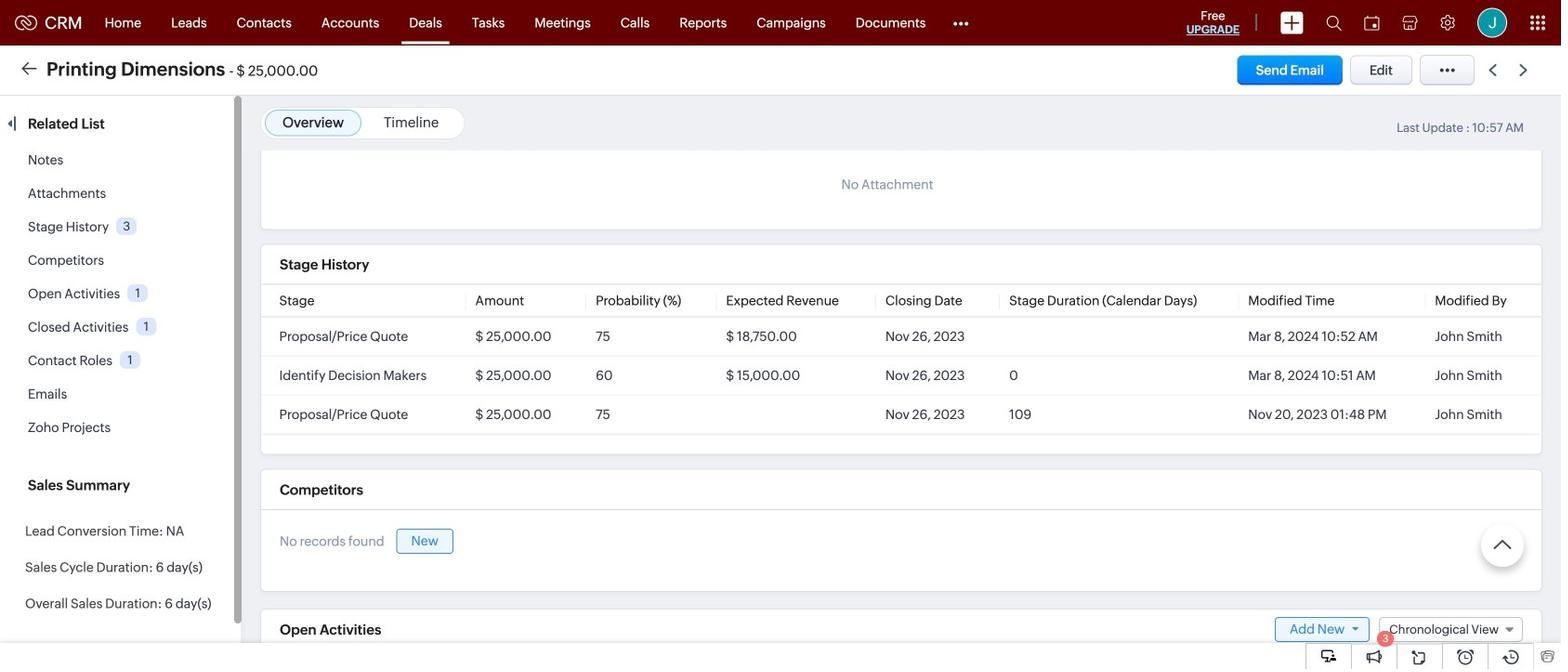 Task type: locate. For each thing, give the bounding box(es) containing it.
search image
[[1327, 15, 1342, 31]]

calendar image
[[1365, 15, 1381, 30]]

Other Modules field
[[941, 8, 981, 38]]

search element
[[1315, 0, 1354, 46]]

profile image
[[1478, 8, 1508, 38]]

create menu image
[[1281, 12, 1304, 34]]

next record image
[[1520, 64, 1532, 76]]

logo image
[[15, 15, 37, 30]]

None field
[[1380, 617, 1524, 642]]



Task type: vqa. For each thing, say whether or not it's contained in the screenshot.
the Next Record image
yes



Task type: describe. For each thing, give the bounding box(es) containing it.
create menu element
[[1270, 0, 1315, 45]]

profile element
[[1467, 0, 1519, 45]]

previous record image
[[1489, 64, 1498, 76]]



